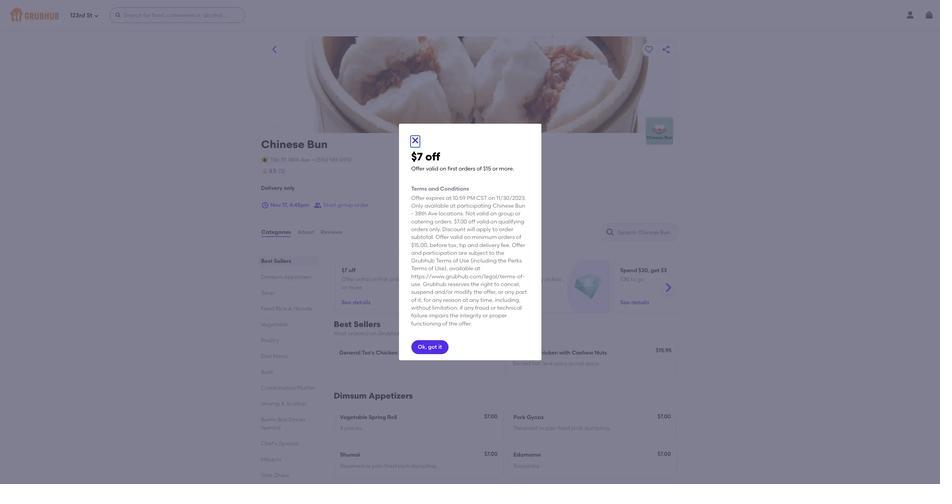 Task type: locate. For each thing, give the bounding box(es) containing it.
grubhub inside best sellers most ordered on grubhub
[[378, 331, 402, 337]]

vegetable inside tab
[[261, 322, 288, 328]]

vegetable up pieces.
[[340, 415, 368, 421]]

0 horizontal spatial pork
[[398, 463, 410, 470]]

0 horizontal spatial ave
[[301, 157, 311, 163]]

appetizers up roll
[[369, 391, 413, 401]]

ave inside button
[[301, 157, 311, 163]]

reviews button
[[321, 219, 343, 247]]

& right rice
[[288, 306, 292, 313]]

dimsum up vegetable spring roll at the bottom of page
[[334, 391, 367, 401]]

0 horizontal spatial see
[[342, 300, 352, 307]]

0 vertical spatial grubhub
[[412, 258, 435, 265]]

1 vertical spatial dumpling.
[[411, 463, 438, 470]]

diet
[[261, 354, 272, 360]]

see details down go
[[621, 300, 650, 307]]

it
[[439, 344, 442, 351]]

see up most
[[342, 300, 352, 307]]

38th inside button
[[288, 157, 300, 163]]

available up https://www.grubhub.com/legal/terms-
[[450, 266, 474, 272]]

apply
[[477, 227, 492, 233]]

before
[[430, 242, 447, 249]]

special inside tab
[[279, 441, 299, 448]]

1 vertical spatial qualifying
[[518, 277, 544, 283]]

0 vertical spatial sellers
[[274, 258, 292, 265]]

terms up only
[[412, 186, 427, 193]]

spend
[[621, 268, 638, 274]]

star icon image
[[261, 168, 269, 176]]

vegetable for vegetable spring roll
[[340, 415, 368, 421]]

1 horizontal spatial see details
[[481, 300, 510, 307]]

0 vertical spatial steamed or pan-fried pork dumpling.
[[514, 426, 611, 432]]

1 vertical spatial platter
[[297, 385, 315, 392]]

order right start
[[355, 202, 369, 209]]

steamed
[[514, 426, 538, 432], [340, 463, 364, 470]]

-
[[412, 211, 414, 217]]

1 horizontal spatial dumpling.
[[585, 426, 611, 432]]

combination platter
[[261, 385, 315, 392]]

& inside tab
[[288, 306, 292, 313]]

of left "use"
[[453, 258, 458, 265]]

see details button down go
[[621, 296, 650, 310]]

0 horizontal spatial $15
[[414, 277, 422, 283]]

of left use),
[[429, 266, 434, 272]]

bun down '11/30/2023.'
[[516, 203, 526, 210]]

the left offer.
[[449, 321, 458, 328]]

sellers for best sellers
[[274, 258, 292, 265]]

hibachi tab
[[261, 456, 315, 464]]

of
[[477, 166, 482, 172], [516, 234, 522, 241], [453, 258, 458, 265], [429, 266, 434, 272], [407, 277, 413, 283], [481, 285, 486, 291], [412, 297, 417, 304], [443, 321, 448, 328], [530, 350, 535, 357]]

beef tab
[[261, 369, 315, 377]]

orders down catering
[[412, 227, 428, 233]]

0 horizontal spatial promo image
[[435, 273, 463, 302]]

search icon image
[[606, 228, 615, 237]]

roll
[[388, 415, 397, 421]]

2 vertical spatial grubhub
[[378, 331, 402, 337]]

chicken right tso's
[[376, 350, 398, 357]]

part
[[516, 289, 527, 296]]

to
[[493, 227, 498, 233], [489, 250, 495, 257], [631, 277, 637, 283], [495, 282, 500, 288]]

technical
[[498, 305, 522, 312]]

fried for shumai
[[385, 463, 397, 470]]

the
[[496, 250, 505, 257], [498, 258, 507, 265], [471, 282, 480, 288], [474, 289, 483, 296], [450, 313, 459, 320], [449, 321, 458, 328]]

1 vertical spatial order
[[499, 227, 514, 233]]

1 horizontal spatial bun
[[516, 203, 526, 210]]

0 vertical spatial first
[[448, 166, 458, 172]]

and
[[429, 186, 439, 193], [468, 242, 478, 249], [412, 250, 422, 257], [542, 361, 553, 368]]

2 horizontal spatial see details
[[621, 300, 650, 307]]

see details up best sellers most ordered on grubhub
[[342, 300, 371, 307]]

ave left •
[[301, 157, 311, 163]]

0 vertical spatial $7
[[412, 150, 423, 164]]

special
[[261, 425, 281, 432], [279, 441, 299, 448]]

1 horizontal spatial chinese
[[493, 203, 514, 210]]

terms up use),
[[436, 258, 452, 265]]

$12 off offer valid on qualifying orders of $50 or more.
[[481, 268, 562, 291]]

•
[[312, 157, 315, 163]]

0 horizontal spatial dumpling.
[[411, 463, 438, 470]]

shrimp
[[261, 401, 280, 408]]

0 horizontal spatial sellers
[[274, 258, 292, 265]]

failure
[[412, 313, 428, 320]]

delivery only
[[261, 185, 295, 192]]

$30,
[[639, 268, 650, 274]]

vegetable up poultry
[[261, 322, 288, 328]]

0 horizontal spatial best
[[261, 258, 273, 265]]

$15.00,
[[412, 242, 429, 249]]

will
[[467, 227, 475, 233]]

orders
[[459, 166, 476, 172], [412, 227, 428, 233], [498, 234, 515, 241], [389, 277, 406, 283], [545, 277, 562, 283]]

0 vertical spatial steamed
[[514, 426, 538, 432]]

1 vertical spatial first
[[378, 277, 388, 283]]

3 see details button from the left
[[621, 296, 650, 310]]

steamed or pan-fried pork dumpling. for shumai
[[340, 463, 438, 470]]

1 chicken from the left
[[376, 350, 398, 357]]

diet menu tab
[[261, 353, 315, 361]]

bun up •
[[307, 138, 328, 151]]

3 details from the left
[[632, 300, 650, 307]]

dumpling.
[[585, 426, 611, 432], [411, 463, 438, 470]]

fried for pork gyoza
[[559, 426, 571, 432]]

group right start
[[338, 202, 353, 209]]

1 horizontal spatial steamed or pan-fried pork dumpling.
[[514, 426, 611, 432]]

pan- for pork gyoza
[[546, 426, 559, 432]]

ok,
[[418, 344, 427, 351]]

0 vertical spatial chinese
[[261, 138, 305, 151]]

categories button
[[261, 219, 292, 247]]

1 horizontal spatial pan-
[[546, 426, 559, 432]]

1 vertical spatial terms
[[436, 258, 452, 265]]

chicken for combo
[[376, 350, 398, 357]]

discount
[[443, 227, 466, 233]]

0 vertical spatial order
[[355, 202, 369, 209]]

platter inside button
[[420, 350, 439, 357]]

2 chicken from the left
[[537, 350, 558, 357]]

1 vertical spatial special
[[279, 441, 299, 448]]

chicken inside general tso's chicken combo platter button
[[376, 350, 398, 357]]

svg image
[[925, 10, 935, 20], [115, 12, 121, 18], [94, 13, 99, 18], [261, 202, 269, 209]]

qualifying inside $12 off offer valid on qualifying orders of $50 or more.
[[518, 277, 544, 283]]

1 vertical spatial &
[[281, 401, 285, 408]]

see details for $30 to go
[[621, 300, 650, 307]]

shrimp & scallop tab
[[261, 400, 315, 409]]

$15.95
[[656, 348, 672, 354]]

0 horizontal spatial dimsum appetizers
[[261, 274, 312, 281]]

chinese up 19
[[261, 138, 305, 151]]

and right hot
[[542, 361, 553, 368]]

pork gyoza
[[514, 415, 544, 421]]

38th up catering
[[415, 211, 427, 217]]

qualifying down '11/30/2023.'
[[499, 219, 525, 225]]

see for $30 to go
[[621, 300, 630, 307]]

offer inside $12 off offer valid on qualifying orders of $50 or more.
[[481, 277, 495, 283]]

1 vertical spatial $7 off offer valid on first orders of $15 or more.
[[342, 268, 422, 291]]

the left right
[[471, 282, 480, 288]]

steamed for shumai
[[340, 463, 364, 470]]

38th right 19
[[288, 157, 300, 163]]

0 horizontal spatial 38th
[[288, 157, 300, 163]]

1 horizontal spatial dimsum appetizers
[[334, 391, 413, 401]]

0 horizontal spatial details
[[353, 300, 371, 307]]

$7.00 for shumai
[[485, 452, 498, 458]]

0 horizontal spatial steamed
[[340, 463, 364, 470]]

details up best sellers most ordered on grubhub
[[353, 300, 371, 307]]

1 horizontal spatial order
[[499, 227, 514, 233]]

more. inside $12 off offer valid on qualifying orders of $50 or more.
[[505, 285, 520, 291]]

(516)
[[316, 157, 328, 163]]

and down $15.00,
[[412, 250, 422, 257]]

0 horizontal spatial chicken
[[376, 350, 398, 357]]

0 vertical spatial &
[[288, 306, 292, 313]]

1 horizontal spatial pork
[[572, 426, 584, 432]]

1 vertical spatial pork
[[398, 463, 410, 470]]

1 promo image from the left
[[435, 273, 463, 302]]

of inside $12 off offer valid on qualifying orders of $50 or more.
[[481, 285, 486, 291]]

1 horizontal spatial ave
[[428, 211, 438, 217]]

1 details from the left
[[353, 300, 371, 307]]

at left 10:59
[[446, 195, 452, 202]]

noodle
[[294, 306, 313, 313]]

most
[[334, 331, 347, 337]]

first left the use.
[[378, 277, 388, 283]]

appetizers
[[284, 274, 312, 281], [369, 391, 413, 401]]

0 vertical spatial available
[[425, 203, 449, 210]]

1 horizontal spatial &
[[288, 306, 292, 313]]

and up subject
[[468, 242, 478, 249]]

ave up catering
[[428, 211, 438, 217]]

special up hibachi tab on the bottom left of the page
[[279, 441, 299, 448]]

0 horizontal spatial &
[[281, 401, 285, 408]]

start
[[324, 202, 336, 209]]

1 vertical spatial dimsum
[[334, 391, 367, 401]]

ok, got it
[[418, 344, 442, 351]]

chinese down '11/30/2023.'
[[493, 203, 514, 210]]

about button
[[298, 219, 315, 247]]

nov 17, 4:45pm
[[271, 202, 310, 209]]

136-
[[271, 157, 281, 163]]

2 see details from the left
[[481, 300, 510, 307]]

promo image
[[435, 273, 463, 302], [574, 273, 603, 302]]

0 vertical spatial fried
[[559, 426, 571, 432]]

sellers for best sellers most ordered on grubhub
[[354, 320, 381, 330]]

vegetable for vegetable
[[261, 322, 288, 328]]

1 vertical spatial vegetable
[[340, 415, 368, 421]]

terms and conditions offer expires at 10:59 pm cst on 11/30/2023. only available at participating chinese bun - 38th ave locations. not valid on group or catering orders. $7.00 off valid on qualifying orders only. discount will apply to order subtotal. offer valid on minimum orders of $15.00, before tax, tip and delivery fee. offer and participation are subject to the grubhub terms of use (including the perks terms of use), available at https://www.grubhub.com/legal/terms-of- use. grubhub reserves the right to cancel, suspend and/or modify the offer, or any part of it, for any reason at any time, including, without limitation, if any fraud or technical failure impairs the integrity or proper functioning of the offer.
[[412, 186, 527, 328]]

vegetable tab
[[261, 321, 315, 329]]

0 vertical spatial appetizers
[[284, 274, 312, 281]]

1 horizontal spatial steamed
[[514, 426, 538, 432]]

0 horizontal spatial vegetable
[[261, 322, 288, 328]]

bento
[[261, 417, 277, 424]]

0 horizontal spatial see details button
[[342, 296, 371, 310]]

$15 up cst
[[484, 166, 492, 172]]

0 horizontal spatial bun
[[307, 138, 328, 151]]

1 vertical spatial chinese
[[493, 203, 514, 210]]

available down expires
[[425, 203, 449, 210]]

3 see from the left
[[621, 300, 630, 307]]

sellers up ordered
[[354, 320, 381, 330]]

0 vertical spatial pan-
[[546, 426, 559, 432]]

1 vertical spatial sellers
[[354, 320, 381, 330]]

1 horizontal spatial 38th
[[415, 211, 427, 217]]

0 horizontal spatial pan-
[[372, 463, 385, 470]]

2 see from the left
[[481, 300, 491, 307]]

1 horizontal spatial fried
[[559, 426, 571, 432]]

3 see details from the left
[[621, 300, 650, 307]]

poultry tab
[[261, 337, 315, 345]]

1 horizontal spatial available
[[450, 266, 474, 272]]

first up "conditions"
[[448, 166, 458, 172]]

order inside button
[[355, 202, 369, 209]]

$15 up suspend
[[414, 277, 422, 283]]

see details button
[[342, 296, 371, 310], [481, 296, 510, 310], [621, 296, 650, 310]]

2 see details button from the left
[[481, 296, 510, 310]]

1 vertical spatial best
[[334, 320, 352, 330]]

orders right of-
[[545, 277, 562, 283]]

the down limitation,
[[450, 313, 459, 320]]

best up dimsum appetizers tab
[[261, 258, 273, 265]]

see details button for $30 to go
[[621, 296, 650, 310]]

see details for offer valid on first orders of $15 or more.
[[342, 300, 371, 307]]

0 vertical spatial pork
[[572, 426, 584, 432]]

dimsum
[[261, 274, 283, 281], [334, 391, 367, 401]]

group down '11/30/2023.'
[[499, 211, 514, 217]]

2 horizontal spatial details
[[632, 300, 650, 307]]

sellers inside tab
[[274, 258, 292, 265]]

conditions
[[440, 186, 469, 193]]

the down the fee.
[[496, 250, 505, 257]]

0 horizontal spatial dimsum
[[261, 274, 283, 281]]

1 vertical spatial $7
[[342, 268, 347, 274]]

of left $50
[[481, 285, 486, 291]]

chicken up served hot and spicy or not spicy.
[[537, 350, 558, 357]]

$30
[[621, 277, 630, 283]]

combo
[[399, 350, 419, 357]]

1 vertical spatial steamed
[[340, 463, 364, 470]]

0 vertical spatial dimsum appetizers
[[261, 274, 312, 281]]

best inside best sellers most ordered on grubhub
[[334, 320, 352, 330]]

limitation,
[[433, 305, 459, 312]]

svg image inside nov 17, 4:45pm button
[[261, 202, 269, 209]]

1 vertical spatial pan-
[[372, 463, 385, 470]]

steamed down pork gyoza
[[514, 426, 538, 432]]

or inside $12 off offer valid on qualifying orders of $50 or more.
[[498, 285, 504, 291]]

steamed down the shumai
[[340, 463, 364, 470]]

chinese bun
[[261, 138, 328, 151]]

subscription pass image
[[261, 157, 269, 163]]

dimsum appetizers up soup tab
[[261, 274, 312, 281]]

save this restaurant button
[[642, 43, 656, 57]]

of-
[[518, 274, 525, 280]]

1 vertical spatial 38th
[[415, 211, 427, 217]]

pork
[[572, 426, 584, 432], [398, 463, 410, 470]]

platter
[[420, 350, 439, 357], [297, 385, 315, 392]]

0 horizontal spatial group
[[338, 202, 353, 209]]

see details down offer,
[[481, 300, 510, 307]]

& right shrimp
[[281, 401, 285, 408]]

only.
[[430, 227, 441, 233]]

people icon image
[[314, 202, 322, 209]]

to left go
[[631, 277, 637, 283]]

of up cst
[[477, 166, 482, 172]]

1 horizontal spatial see
[[481, 300, 491, 307]]

$15
[[484, 166, 492, 172], [414, 277, 422, 283]]

more.
[[499, 166, 515, 172], [348, 285, 364, 291], [505, 285, 520, 291]]

best sellers most ordered on grubhub
[[334, 320, 402, 337]]

special inside bento box dinner special
[[261, 425, 281, 432]]

0 horizontal spatial $7
[[342, 268, 347, 274]]

0 horizontal spatial appetizers
[[284, 274, 312, 281]]

order
[[355, 202, 369, 209], [499, 227, 514, 233]]

steamed for pork gyoza
[[514, 426, 538, 432]]

1 horizontal spatial appetizers
[[369, 391, 413, 401]]

catering
[[412, 219, 434, 225]]

$7
[[412, 150, 423, 164], [342, 268, 347, 274]]

see details button for offer valid on qualifying orders of $50 or more.
[[481, 296, 510, 310]]

pork for pork gyoza
[[572, 426, 584, 432]]

$7.00 for vegetable spring roll
[[485, 414, 498, 421]]

best for best sellers
[[261, 258, 273, 265]]

0 vertical spatial best
[[261, 258, 273, 265]]

see details button up best sellers most ordered on grubhub
[[342, 296, 371, 310]]

0 vertical spatial group
[[338, 202, 353, 209]]

dimsum inside tab
[[261, 274, 283, 281]]

dimsum up soup
[[261, 274, 283, 281]]

0 horizontal spatial platter
[[297, 385, 315, 392]]

qualifying up the 'part'
[[518, 277, 544, 283]]

1 horizontal spatial group
[[499, 211, 514, 217]]

pan-
[[546, 426, 559, 432], [372, 463, 385, 470]]

best inside tab
[[261, 258, 273, 265]]

start group order button
[[314, 199, 369, 213]]

rice
[[276, 306, 287, 313]]

$50
[[488, 285, 497, 291]]

0 vertical spatial $15
[[484, 166, 492, 172]]

subject
[[469, 250, 488, 257]]

special down bento
[[261, 425, 281, 432]]

see down offer,
[[481, 300, 491, 307]]

details for offer valid on first orders of $15 or more.
[[353, 300, 371, 307]]

reserves
[[448, 282, 470, 288]]

sellers inside best sellers most ordered on grubhub
[[354, 320, 381, 330]]

dimsum appetizers up spring
[[334, 391, 413, 401]]

see details button down offer,
[[481, 296, 510, 310]]

details up proper
[[492, 300, 510, 307]]

1 horizontal spatial chicken
[[537, 350, 558, 357]]

1 horizontal spatial see details button
[[481, 296, 510, 310]]

0 vertical spatial dimsum
[[261, 274, 283, 281]]

1 horizontal spatial first
[[448, 166, 458, 172]]

1 horizontal spatial promo image
[[574, 273, 603, 302]]

0 horizontal spatial first
[[378, 277, 388, 283]]

sellers up dimsum appetizers tab
[[274, 258, 292, 265]]

best sellers tab
[[261, 258, 315, 266]]

1 see from the left
[[342, 300, 352, 307]]

participating
[[457, 203, 492, 210]]

terms
[[412, 186, 427, 193], [436, 258, 452, 265], [412, 266, 427, 272]]

1 see details from the left
[[342, 300, 371, 307]]

more. for offer valid on qualifying orders of $50 or more.
[[505, 285, 520, 291]]

grubhub up and/or
[[423, 282, 447, 288]]

0 vertical spatial platter
[[420, 350, 439, 357]]

grubhub up general tso's chicken combo platter
[[378, 331, 402, 337]]

1 see details button from the left
[[342, 296, 371, 310]]

see details button for offer valid on first orders of $15 or more.
[[342, 296, 371, 310]]

general tso's chicken combo platter button
[[335, 344, 504, 376]]

grubhub down $15.00,
[[412, 258, 435, 265]]

appetizers up soup tab
[[284, 274, 312, 281]]

details down go
[[632, 300, 650, 307]]

2 promo image from the left
[[574, 273, 603, 302]]

right
[[481, 282, 493, 288]]

$7.00 for edamame
[[658, 452, 671, 458]]

terms up the use.
[[412, 266, 427, 272]]

2 horizontal spatial see
[[621, 300, 630, 307]]

2 horizontal spatial see details button
[[621, 296, 650, 310]]

see for offer valid on first orders of $15 or more.
[[342, 300, 352, 307]]

0 horizontal spatial see details
[[342, 300, 371, 307]]

main navigation navigation
[[0, 0, 941, 30]]

grubhub
[[412, 258, 435, 265], [423, 282, 447, 288], [378, 331, 402, 337]]

2 details from the left
[[492, 300, 510, 307]]

promo image for offer valid on first orders of $15 or more.
[[435, 273, 463, 302]]

save this restaurant image
[[645, 45, 654, 54]]

order up the fee.
[[499, 227, 514, 233]]

at left $12
[[475, 266, 481, 272]]

0 vertical spatial dumpling.
[[585, 426, 611, 432]]

fried rice & noodle tab
[[261, 305, 315, 313]]

$7.00 inside terms and conditions offer expires at 10:59 pm cst on 11/30/2023. only available at participating chinese bun - 38th ave locations. not valid on group or catering orders. $7.00 off valid on qualifying orders only. discount will apply to order subtotal. offer valid on minimum orders of $15.00, before tax, tip and delivery fee. offer and participation are subject to the grubhub terms of use (including the perks terms of use), available at https://www.grubhub.com/legal/terms-of- use. grubhub reserves the right to cancel, suspend and/or modify the offer, or any part of it, for any reason at any time, including, without limitation, if any fraud or technical failure impairs the integrity or proper functioning of the offer.
[[454, 219, 467, 225]]

including,
[[495, 297, 521, 304]]

0 horizontal spatial order
[[355, 202, 369, 209]]

or
[[493, 166, 498, 172], [516, 211, 521, 217], [342, 285, 347, 291], [498, 285, 504, 291], [498, 289, 504, 296], [491, 305, 496, 312], [483, 313, 488, 320], [569, 361, 574, 368], [539, 426, 545, 432], [366, 463, 371, 470]]

general
[[339, 350, 361, 357]]

use),
[[435, 266, 448, 272]]

best up most
[[334, 320, 352, 330]]

see down '$30'
[[621, 300, 630, 307]]



Task type: describe. For each thing, give the bounding box(es) containing it.
dumpling. for shumai
[[411, 463, 438, 470]]

qualifying inside terms and conditions offer expires at 10:59 pm cst on 11/30/2023. only available at participating chinese bun - 38th ave locations. not valid on group or catering orders. $7.00 off valid on qualifying orders only. discount will apply to order subtotal. offer valid on minimum orders of $15.00, before tax, tip and delivery fee. offer and participation are subject to the grubhub terms of use (including the perks terms of use), available at https://www.grubhub.com/legal/terms-of- use. grubhub reserves the right to cancel, suspend and/or modify the offer, or any part of it, for any reason at any time, including, without limitation, if any fraud or technical failure impairs the integrity or proper functioning of the offer.
[[499, 219, 525, 225]]

combination
[[261, 385, 296, 392]]

tso's
[[362, 350, 375, 357]]

with
[[560, 350, 571, 357]]

any up fraud
[[470, 297, 479, 304]]

about
[[298, 229, 314, 236]]

soup
[[261, 290, 275, 297]]

123rd
[[70, 12, 85, 19]]

Search Chinese Bun search field
[[618, 229, 677, 237]]

38th inside terms and conditions offer expires at 10:59 pm cst on 11/30/2023. only available at participating chinese bun - 38th ave locations. not valid on group or catering orders. $7.00 off valid on qualifying orders only. discount will apply to order subtotal. offer valid on minimum orders of $15.00, before tax, tip and delivery fee. offer and participation are subject to the grubhub terms of use (including the perks terms of use), available at https://www.grubhub.com/legal/terms-of- use. grubhub reserves the right to cancel, suspend and/or modify the offer, or any part of it, for any reason at any time, including, without limitation, if any fraud or technical failure impairs the integrity or proper functioning of the offer.
[[415, 211, 427, 217]]

dimsum appetizers inside dimsum appetizers tab
[[261, 274, 312, 281]]

box
[[278, 417, 288, 424]]

expires
[[426, 195, 445, 202]]

appetizers inside dimsum appetizers tab
[[284, 274, 312, 281]]

981-
[[330, 157, 340, 163]]

side order
[[261, 473, 289, 479]]

1 horizontal spatial $15
[[484, 166, 492, 172]]

proper
[[490, 313, 507, 320]]

best for best sellers most ordered on grubhub
[[334, 320, 352, 330]]

at down modify
[[463, 297, 468, 304]]

delivery
[[480, 242, 500, 249]]

order inside terms and conditions offer expires at 10:59 pm cst on 11/30/2023. only available at participating chinese bun - 38th ave locations. not valid on group or catering orders. $7.00 off valid on qualifying orders only. discount will apply to order subtotal. offer valid on minimum orders of $15.00, before tax, tip and delivery fee. offer and participation are subject to the grubhub terms of use (including the perks terms of use), available at https://www.grubhub.com/legal/terms-of- use. grubhub reserves the right to cancel, suspend and/or modify the offer, or any part of it, for any reason at any time, including, without limitation, if any fraud or technical failure impairs the integrity or proper functioning of the offer.
[[499, 227, 514, 233]]

0 vertical spatial terms
[[412, 186, 427, 193]]

for
[[424, 297, 431, 304]]

4 pieces.
[[340, 426, 363, 432]]

modify
[[454, 289, 473, 296]]

4
[[340, 426, 343, 432]]

got
[[428, 344, 437, 351]]

delivery
[[261, 185, 283, 192]]

1 vertical spatial appetizers
[[369, 391, 413, 401]]

0 vertical spatial $7 off offer valid on first orders of $15 or more.
[[412, 150, 515, 172]]

136-19 38th ave
[[271, 157, 311, 163]]

17,
[[282, 202, 288, 209]]

fried rice & noodle
[[261, 306, 313, 313]]

to inside spend $30, get $3 $30 to go
[[631, 277, 637, 283]]

group inside start group order button
[[338, 202, 353, 209]]

to right right
[[495, 282, 500, 288]]

edamame
[[514, 453, 541, 459]]

any down cancel,
[[505, 289, 515, 296]]

fraud
[[475, 305, 490, 312]]

tax,
[[449, 242, 458, 249]]

dumpling. for pork gyoza
[[585, 426, 611, 432]]

off inside $12 off offer valid on qualifying orders of $50 or more.
[[491, 268, 498, 274]]

1 horizontal spatial $7
[[412, 150, 423, 164]]

pork
[[514, 415, 526, 421]]

details for offer valid on qualifying orders of $50 or more.
[[492, 300, 510, 307]]

of left "it,"
[[412, 297, 417, 304]]

spend $30, get $3 $30 to go
[[621, 268, 668, 283]]

and up expires
[[429, 186, 439, 193]]

get
[[651, 268, 660, 274]]

combination platter tab
[[261, 385, 315, 393]]

served
[[513, 361, 531, 368]]

1 vertical spatial available
[[450, 266, 474, 272]]

minimum
[[472, 234, 497, 241]]

use.
[[412, 282, 422, 288]]

side order tab
[[261, 472, 315, 480]]

off inside terms and conditions offer expires at 10:59 pm cst on 11/30/2023. only available at participating chinese bun - 38th ave locations. not valid on group or catering orders. $7.00 off valid on qualifying orders only. discount will apply to order subtotal. offer valid on minimum orders of $15.00, before tax, tip and delivery fee. offer and participation are subject to the grubhub terms of use (including the perks terms of use), available at https://www.grubhub.com/legal/terms-of- use. grubhub reserves the right to cancel, suspend and/or modify the offer, or any part of it, for any reason at any time, including, without limitation, if any fraud or technical failure impairs the integrity or proper functioning of the offer.
[[469, 219, 476, 225]]

ave inside terms and conditions offer expires at 10:59 pm cst on 11/30/2023. only available at participating chinese bun - 38th ave locations. not valid on group or catering orders. $7.00 off valid on qualifying orders only. discount will apply to order subtotal. offer valid on minimum orders of $15.00, before tax, tip and delivery fee. offer and participation are subject to the grubhub terms of use (including the perks terms of use), available at https://www.grubhub.com/legal/terms-of- use. grubhub reserves the right to cancel, suspend and/or modify the offer, or any part of it, for any reason at any time, including, without limitation, if any fraud or technical failure impairs the integrity or proper functioning of the offer.
[[428, 211, 438, 217]]

bun inside terms and conditions offer expires at 10:59 pm cst on 11/30/2023. only available at participating chinese bun - 38th ave locations. not valid on group or catering orders. $7.00 off valid on qualifying orders only. discount will apply to order subtotal. offer valid on minimum orders of $15.00, before tax, tip and delivery fee. offer and participation are subject to the grubhub terms of use (including the perks terms of use), available at https://www.grubhub.com/legal/terms-of- use. grubhub reserves the right to cancel, suspend and/or modify the offer, or any part of it, for any reason at any time, including, without limitation, if any fraud or technical failure impairs the integrity or proper functioning of the offer.
[[516, 203, 526, 210]]

bento box dinner special tab
[[261, 416, 315, 433]]

2 vertical spatial terms
[[412, 266, 427, 272]]

at up locations. at the left of the page
[[450, 203, 456, 210]]

more. for offer valid on first orders of $15 or more.
[[348, 285, 364, 291]]

chinese bun logo image
[[646, 118, 673, 145]]

1 vertical spatial grubhub
[[423, 282, 447, 288]]

the down right
[[474, 289, 483, 296]]

platter inside tab
[[297, 385, 315, 392]]

any right for
[[433, 297, 442, 304]]

$7.00 for pork gyoza
[[658, 414, 671, 421]]

chef's special tab
[[261, 440, 315, 448]]

soup tab
[[261, 289, 315, 297]]

order
[[274, 473, 289, 479]]

(3)
[[278, 168, 285, 175]]

only
[[284, 185, 295, 192]]

19
[[281, 157, 287, 163]]

fried
[[261, 306, 274, 313]]

menu
[[273, 354, 288, 360]]

of up suspend
[[407, 277, 413, 283]]

1 horizontal spatial dimsum
[[334, 391, 367, 401]]

if
[[460, 305, 463, 312]]

spring
[[369, 415, 386, 421]]

on inside best sellers most ordered on grubhub
[[370, 331, 377, 337]]

locations.
[[439, 211, 465, 217]]

steamed or pan-fried pork dumpling. for pork gyoza
[[514, 426, 611, 432]]

cancel,
[[501, 282, 520, 288]]

svg image
[[411, 136, 420, 145]]

shrimp & scallop
[[261, 401, 306, 408]]

quart of chicken with cashew nuts
[[513, 350, 607, 357]]

only
[[412, 203, 424, 210]]

pan- for shumai
[[372, 463, 385, 470]]

pieces.
[[345, 426, 363, 432]]

136-19 38th ave button
[[271, 156, 311, 165]]

time,
[[481, 297, 494, 304]]

nuts
[[595, 350, 607, 357]]

perks
[[508, 258, 522, 265]]

chicken for with
[[537, 350, 558, 357]]

fee.
[[501, 242, 511, 249]]

beef
[[261, 369, 273, 376]]

offer.
[[459, 321, 472, 328]]

general tso's chicken combo platter
[[339, 350, 439, 357]]

share icon image
[[662, 45, 671, 54]]

impairs
[[429, 313, 449, 320]]

tip
[[460, 242, 467, 249]]

reviews
[[321, 229, 343, 236]]

details for $30 to go
[[632, 300, 650, 307]]

functioning
[[412, 321, 441, 328]]

to right apply
[[493, 227, 498, 233]]

promo image for offer valid on qualifying orders of $50 or more.
[[574, 273, 603, 302]]

orders up "conditions"
[[459, 166, 476, 172]]

of down impairs
[[443, 321, 448, 328]]

chef's
[[261, 441, 278, 448]]

on inside $12 off offer valid on qualifying orders of $50 or more.
[[510, 277, 516, 283]]

chinese inside terms and conditions offer expires at 10:59 pm cst on 11/30/2023. only available at participating chinese bun - 38th ave locations. not valid on group or catering orders. $7.00 off valid on qualifying orders only. discount will apply to order subtotal. offer valid on minimum orders of $15.00, before tax, tip and delivery fee. offer and participation are subject to the grubhub terms of use (including the perks terms of use), available at https://www.grubhub.com/legal/terms-of- use. grubhub reserves the right to cancel, suspend and/or modify the offer, or any part of it, for any reason at any time, including, without limitation, if any fraud or technical failure impairs the integrity or proper functioning of the offer.
[[493, 203, 514, 210]]

the left perks
[[498, 258, 507, 265]]

0 horizontal spatial chinese
[[261, 138, 305, 151]]

suspend
[[412, 289, 434, 296]]

to down delivery in the right of the page
[[489, 250, 495, 257]]

see for offer valid on qualifying orders of $50 or more.
[[481, 300, 491, 307]]

1 vertical spatial $15
[[414, 277, 422, 283]]

vegetable spring roll
[[340, 415, 397, 421]]

any right 'if'
[[464, 305, 474, 312]]

& inside tab
[[281, 401, 285, 408]]

side
[[261, 473, 273, 479]]

0 horizontal spatial available
[[425, 203, 449, 210]]

$3
[[661, 268, 668, 274]]

reason
[[444, 297, 462, 304]]

ok, got it button
[[412, 341, 449, 355]]

diet menu
[[261, 354, 288, 360]]

subtotal.
[[412, 234, 435, 241]]

dimsum appetizers tab
[[261, 273, 315, 282]]

without
[[412, 305, 431, 312]]

see details for offer valid on qualifying orders of $50 or more.
[[481, 300, 510, 307]]

participation
[[423, 250, 458, 257]]

group inside terms and conditions offer expires at 10:59 pm cst on 11/30/2023. only available at participating chinese bun - 38th ave locations. not valid on group or catering orders. $7.00 off valid on qualifying orders only. discount will apply to order subtotal. offer valid on minimum orders of $15.00, before tax, tip and delivery fee. offer and participation are subject to the grubhub terms of use (including the perks terms of use), available at https://www.grubhub.com/legal/terms-of- use. grubhub reserves the right to cancel, suspend and/or modify the offer, or any part of it, for any reason at any time, including, without limitation, if any fraud or technical failure impairs the integrity or proper functioning of the offer.
[[499, 211, 514, 217]]

and/or
[[435, 289, 453, 296]]

orders up the fee.
[[498, 234, 515, 241]]

1 vertical spatial dimsum appetizers
[[334, 391, 413, 401]]

poultry
[[261, 338, 280, 344]]

spicy
[[554, 361, 568, 368]]

of right quart
[[530, 350, 535, 357]]

dinner
[[289, 417, 306, 424]]

orders inside $12 off offer valid on qualifying orders of $50 or more.
[[545, 277, 562, 283]]

caret left icon image
[[270, 45, 279, 54]]

nov
[[271, 202, 281, 209]]

11/30/2023.
[[497, 195, 527, 202]]

use
[[460, 258, 470, 265]]

shumai
[[340, 453, 360, 459]]

chef's special
[[261, 441, 299, 448]]

scallop
[[287, 401, 306, 408]]

of up perks
[[516, 234, 522, 241]]

orders left the use.
[[389, 277, 406, 283]]

valid inside $12 off offer valid on qualifying orders of $50 or more.
[[496, 277, 508, 283]]

pork for shumai
[[398, 463, 410, 470]]



Task type: vqa. For each thing, say whether or not it's contained in the screenshot.
Your bag contains items from Via Mia Pizza catering .
no



